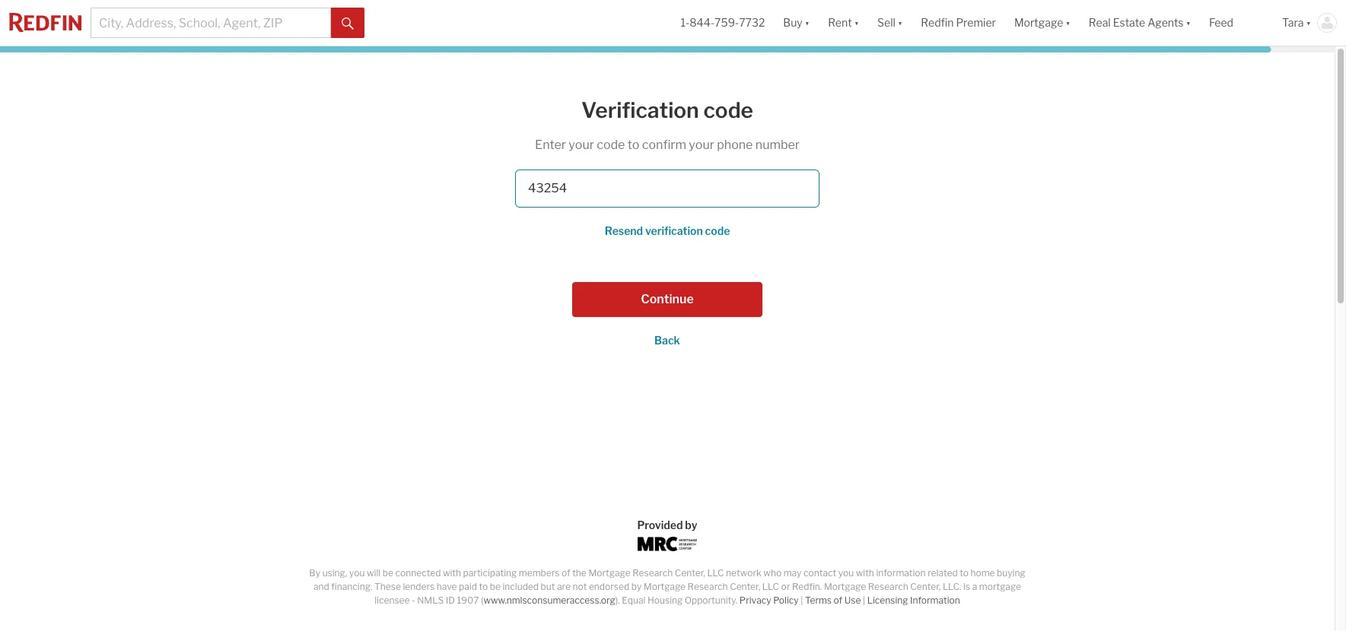 Task type: locate. For each thing, give the bounding box(es) containing it.
to up "is"
[[960, 568, 969, 579]]

0 vertical spatial by
[[686, 519, 698, 532]]

you
[[349, 568, 365, 579], [839, 568, 854, 579]]

llc up the privacy policy link
[[763, 582, 780, 593]]

buy ▾ button
[[775, 0, 819, 46]]

be
[[383, 568, 394, 579], [490, 582, 501, 593]]

1 horizontal spatial be
[[490, 582, 501, 593]]

terms of use link
[[806, 595, 861, 607]]

1 horizontal spatial your
[[689, 138, 715, 152]]

by up equal
[[632, 582, 642, 593]]

www.nmlsconsumeraccess.org ). equal housing opportunity. privacy policy | terms of use | licensing information
[[484, 595, 961, 607]]

1 horizontal spatial |
[[863, 595, 866, 607]]

terms
[[806, 595, 832, 607]]

of for terms
[[834, 595, 843, 607]]

0 horizontal spatial research
[[633, 568, 673, 579]]

resend
[[605, 224, 643, 237]]

-
[[412, 595, 415, 607]]

0 vertical spatial code
[[704, 97, 754, 123]]

housing
[[648, 595, 683, 607]]

rent ▾
[[829, 16, 860, 29]]

code up phone number
[[704, 97, 754, 123]]

2 vertical spatial to
[[479, 582, 488, 593]]

0 horizontal spatial by
[[632, 582, 642, 593]]

code down verification
[[597, 138, 625, 152]]

mortgage
[[1015, 16, 1064, 29], [589, 568, 631, 579], [644, 582, 686, 593], [825, 582, 867, 593]]

code for resend verification code
[[706, 224, 730, 237]]

1 horizontal spatial llc
[[763, 582, 780, 593]]

▾ right sell
[[898, 16, 903, 29]]

| down redfin.
[[801, 595, 804, 607]]

by inside the by using, you will be connected with participating members of the mortgage research center, llc network who may contact you with information related to home buying and financing. these lenders have paid to be included but are not endorsed by mortgage research center, llc or redfin. mortgage research center, llc. is a mortgage licensee - nmls id 1907 (
[[632, 582, 642, 593]]

be up these
[[383, 568, 394, 579]]

by
[[686, 519, 698, 532], [632, 582, 642, 593]]

estate
[[1114, 16, 1146, 29]]

0 vertical spatial llc
[[708, 568, 724, 579]]

with up use
[[856, 568, 875, 579]]

submit search image
[[342, 17, 354, 29]]

| right use
[[863, 595, 866, 607]]

by using, you will be connected with participating members of the mortgage research center, llc network who may contact you with information related to home buying and financing. these lenders have paid to be included but are not endorsed by mortgage research center, llc or redfin. mortgage research center, llc. is a mortgage licensee - nmls id 1907 (
[[309, 568, 1026, 607]]

0 horizontal spatial of
[[562, 568, 571, 579]]

▾ for buy ▾
[[805, 16, 810, 29]]

nmls
[[417, 595, 444, 607]]

by up mortgage research center image
[[686, 519, 698, 532]]

llc up opportunity.
[[708, 568, 724, 579]]

▾ right rent
[[855, 16, 860, 29]]

1 horizontal spatial center,
[[730, 582, 761, 593]]

your right the confirm
[[689, 138, 715, 152]]

3 ▾ from the left
[[898, 16, 903, 29]]

provided by
[[638, 519, 698, 532]]

resend verification code button
[[605, 224, 730, 237]]

1 vertical spatial of
[[834, 595, 843, 607]]

is
[[964, 582, 971, 593]]

1 vertical spatial by
[[632, 582, 642, 593]]

of left use
[[834, 595, 843, 607]]

continue
[[641, 292, 694, 307]]

redfin premier
[[922, 16, 997, 29]]

▾ for mortgage ▾
[[1066, 16, 1071, 29]]

Verification code text field
[[515, 169, 820, 208]]

).
[[616, 595, 620, 607]]

1 you from the left
[[349, 568, 365, 579]]

mortgage inside dropdown button
[[1015, 16, 1064, 29]]

▾ right buy
[[805, 16, 810, 29]]

with
[[443, 568, 461, 579], [856, 568, 875, 579]]

0 horizontal spatial center,
[[675, 568, 706, 579]]

home
[[971, 568, 996, 579]]

of
[[562, 568, 571, 579], [834, 595, 843, 607]]

agents
[[1148, 16, 1184, 29]]

not
[[573, 582, 587, 593]]

real estate agents ▾ link
[[1089, 0, 1192, 46]]

0 horizontal spatial your
[[569, 138, 594, 152]]

sell ▾ button
[[869, 0, 912, 46]]

1 horizontal spatial of
[[834, 595, 843, 607]]

1 horizontal spatial to
[[628, 138, 640, 152]]

1 horizontal spatial you
[[839, 568, 854, 579]]

2 vertical spatial code
[[706, 224, 730, 237]]

mortgage left real at the right top
[[1015, 16, 1064, 29]]

real estate agents ▾ button
[[1080, 0, 1201, 46]]

code right verification
[[706, 224, 730, 237]]

▾
[[805, 16, 810, 29], [855, 16, 860, 29], [898, 16, 903, 29], [1066, 16, 1071, 29], [1187, 16, 1192, 29], [1307, 16, 1312, 29]]

of left the
[[562, 568, 571, 579]]

buy
[[784, 16, 803, 29]]

to
[[628, 138, 640, 152], [960, 568, 969, 579], [479, 582, 488, 593]]

0 vertical spatial be
[[383, 568, 394, 579]]

confirm
[[642, 138, 687, 152]]

▾ for rent ▾
[[855, 16, 860, 29]]

0 horizontal spatial you
[[349, 568, 365, 579]]

2 ▾ from the left
[[855, 16, 860, 29]]

continue button
[[573, 282, 763, 317]]

2 horizontal spatial to
[[960, 568, 969, 579]]

1 ▾ from the left
[[805, 16, 810, 29]]

center, up opportunity.
[[675, 568, 706, 579]]

4 ▾ from the left
[[1066, 16, 1071, 29]]

licensing information link
[[868, 595, 961, 607]]

center, down 'network'
[[730, 582, 761, 593]]

to left the confirm
[[628, 138, 640, 152]]

0 horizontal spatial with
[[443, 568, 461, 579]]

▾ right the tara in the right of the page
[[1307, 16, 1312, 29]]

research
[[633, 568, 673, 579], [688, 582, 728, 593], [869, 582, 909, 593]]

1 vertical spatial be
[[490, 582, 501, 593]]

center, up information
[[911, 582, 941, 593]]

your right enter
[[569, 138, 594, 152]]

2 your from the left
[[689, 138, 715, 152]]

related
[[928, 568, 958, 579]]

buying
[[998, 568, 1026, 579]]

by
[[309, 568, 321, 579]]

center,
[[675, 568, 706, 579], [730, 582, 761, 593], [911, 582, 941, 593]]

research up licensing
[[869, 582, 909, 593]]

▾ left real at the right top
[[1066, 16, 1071, 29]]

mortgage up endorsed at the bottom left of the page
[[589, 568, 631, 579]]

|
[[801, 595, 804, 607], [863, 595, 866, 607]]

research up housing
[[633, 568, 673, 579]]

to up (
[[479, 582, 488, 593]]

be down participating
[[490, 582, 501, 593]]

1 horizontal spatial by
[[686, 519, 698, 532]]

▾ for sell ▾
[[898, 16, 903, 29]]

0 horizontal spatial llc
[[708, 568, 724, 579]]

you up financing. at the left bottom
[[349, 568, 365, 579]]

with up have
[[443, 568, 461, 579]]

research up opportunity.
[[688, 582, 728, 593]]

1 vertical spatial to
[[960, 568, 969, 579]]

0 horizontal spatial |
[[801, 595, 804, 607]]

6 ▾ from the left
[[1307, 16, 1312, 29]]

your
[[569, 138, 594, 152], [689, 138, 715, 152]]

0 vertical spatial of
[[562, 568, 571, 579]]

of inside the by using, you will be connected with participating members of the mortgage research center, llc network who may contact you with information related to home buying and financing. these lenders have paid to be included but are not endorsed by mortgage research center, llc or redfin. mortgage research center, llc. is a mortgage licensee - nmls id 1907 (
[[562, 568, 571, 579]]

phone number
[[717, 138, 800, 152]]

id
[[446, 595, 455, 607]]

1-844-759-7732
[[681, 16, 765, 29]]

these
[[375, 582, 401, 593]]

enter your code to confirm your phone number
[[535, 138, 800, 152]]

verification code
[[582, 97, 754, 123]]

▾ right agents
[[1187, 16, 1192, 29]]

llc.
[[943, 582, 962, 593]]

1 vertical spatial code
[[597, 138, 625, 152]]

you right contact
[[839, 568, 854, 579]]

1 horizontal spatial with
[[856, 568, 875, 579]]

code
[[704, 97, 754, 123], [597, 138, 625, 152], [706, 224, 730, 237]]



Task type: describe. For each thing, give the bounding box(es) containing it.
but
[[541, 582, 555, 593]]

participating
[[463, 568, 517, 579]]

financing.
[[331, 582, 373, 593]]

mortgage up housing
[[644, 582, 686, 593]]

will
[[367, 568, 381, 579]]

sell ▾ button
[[878, 0, 903, 46]]

rent ▾ button
[[819, 0, 869, 46]]

connected
[[396, 568, 441, 579]]

lenders
[[403, 582, 435, 593]]

1-
[[681, 16, 690, 29]]

members
[[519, 568, 560, 579]]

real estate agents ▾
[[1089, 16, 1192, 29]]

1-844-759-7732 link
[[681, 16, 765, 29]]

2 | from the left
[[863, 595, 866, 607]]

www.nmlsconsumeraccess.org link
[[484, 595, 616, 607]]

who
[[764, 568, 782, 579]]

real
[[1089, 16, 1111, 29]]

information
[[877, 568, 926, 579]]

(
[[481, 595, 484, 607]]

equal
[[622, 595, 646, 607]]

policy
[[774, 595, 799, 607]]

back
[[655, 334, 681, 347]]

verification
[[582, 97, 699, 123]]

7732
[[739, 16, 765, 29]]

sell ▾
[[878, 16, 903, 29]]

tara ▾
[[1283, 16, 1312, 29]]

mortgage ▾
[[1015, 16, 1071, 29]]

using,
[[323, 568, 348, 579]]

1 | from the left
[[801, 595, 804, 607]]

5 ▾ from the left
[[1187, 16, 1192, 29]]

of for members
[[562, 568, 571, 579]]

2 horizontal spatial research
[[869, 582, 909, 593]]

0 vertical spatial to
[[628, 138, 640, 152]]

2 horizontal spatial center,
[[911, 582, 941, 593]]

resend verification code
[[605, 224, 730, 237]]

premier
[[957, 16, 997, 29]]

network
[[726, 568, 762, 579]]

have
[[437, 582, 457, 593]]

844-
[[690, 16, 715, 29]]

mortgage up use
[[825, 582, 867, 593]]

0 horizontal spatial be
[[383, 568, 394, 579]]

are
[[557, 582, 571, 593]]

buy ▾ button
[[784, 0, 810, 46]]

the
[[573, 568, 587, 579]]

enter
[[535, 138, 566, 152]]

opportunity.
[[685, 595, 738, 607]]

1 horizontal spatial research
[[688, 582, 728, 593]]

licensing
[[868, 595, 909, 607]]

1 with from the left
[[443, 568, 461, 579]]

paid
[[459, 582, 477, 593]]

buy ▾
[[784, 16, 810, 29]]

use
[[845, 595, 861, 607]]

rent ▾ button
[[829, 0, 860, 46]]

may
[[784, 568, 802, 579]]

information
[[911, 595, 961, 607]]

verification
[[646, 224, 703, 237]]

City, Address, School, Agent, ZIP search field
[[91, 8, 331, 38]]

rent
[[829, 16, 852, 29]]

mortgage ▾ button
[[1015, 0, 1071, 46]]

redfin
[[922, 16, 954, 29]]

2 with from the left
[[856, 568, 875, 579]]

and
[[314, 582, 330, 593]]

mortgage ▾ button
[[1006, 0, 1080, 46]]

included
[[503, 582, 539, 593]]

privacy
[[740, 595, 772, 607]]

feed button
[[1201, 0, 1274, 46]]

back button
[[655, 334, 681, 347]]

code for enter your code to confirm your phone number
[[597, 138, 625, 152]]

sell
[[878, 16, 896, 29]]

1 your from the left
[[569, 138, 594, 152]]

0 horizontal spatial to
[[479, 582, 488, 593]]

provided
[[638, 519, 683, 532]]

tara
[[1283, 16, 1305, 29]]

www.nmlsconsumeraccess.org
[[484, 595, 616, 607]]

endorsed
[[589, 582, 630, 593]]

privacy policy link
[[740, 595, 799, 607]]

1907
[[457, 595, 479, 607]]

redfin premier button
[[912, 0, 1006, 46]]

mortgage research center image
[[638, 538, 697, 552]]

1 vertical spatial llc
[[763, 582, 780, 593]]

mortgage
[[980, 582, 1022, 593]]

▾ for tara ▾
[[1307, 16, 1312, 29]]

feed
[[1210, 16, 1234, 29]]

contact
[[804, 568, 837, 579]]

2 you from the left
[[839, 568, 854, 579]]

759-
[[715, 16, 739, 29]]

or
[[782, 582, 791, 593]]

licensee
[[375, 595, 410, 607]]

redfin.
[[793, 582, 823, 593]]



Task type: vqa. For each thing, say whether or not it's contained in the screenshot.
the Change
no



